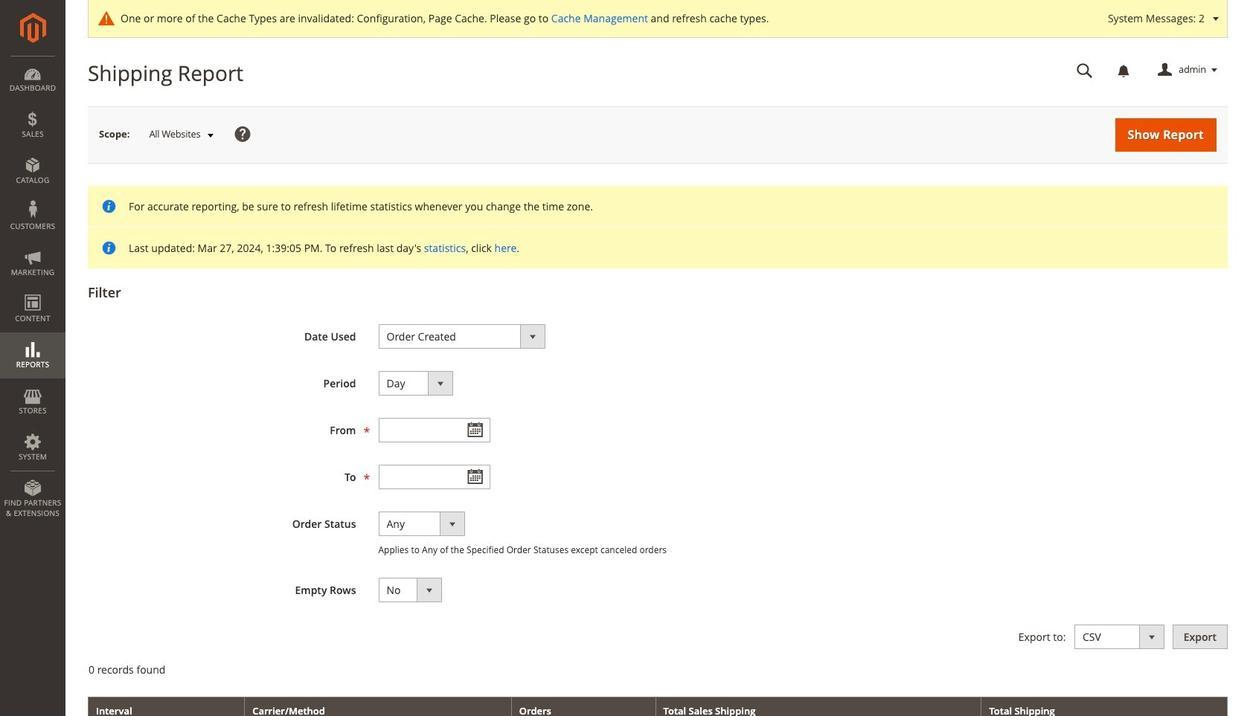 Task type: locate. For each thing, give the bounding box(es) containing it.
magento admin panel image
[[20, 13, 46, 43]]

None text field
[[1066, 57, 1103, 83], [378, 418, 490, 443], [378, 465, 490, 490], [1066, 57, 1103, 83], [378, 418, 490, 443], [378, 465, 490, 490]]

menu bar
[[0, 56, 65, 526]]



